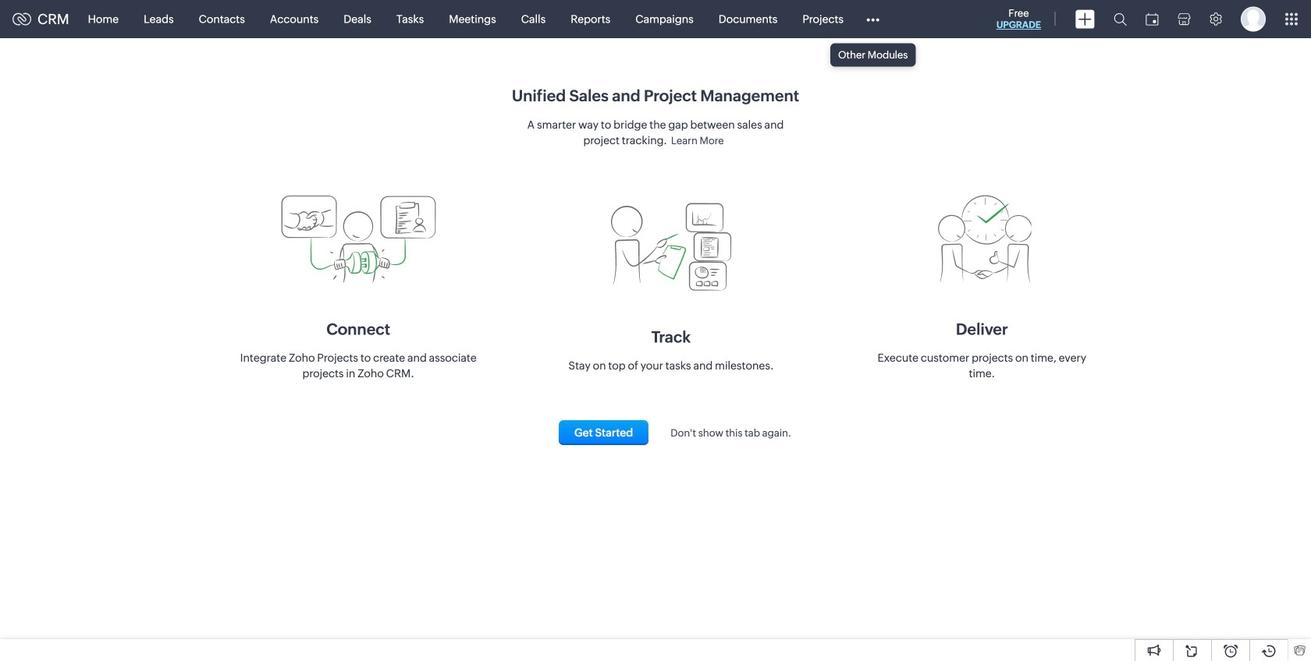 Task type: vqa. For each thing, say whether or not it's contained in the screenshot.
the
no



Task type: locate. For each thing, give the bounding box(es) containing it.
profile element
[[1232, 0, 1275, 38]]

logo image
[[12, 13, 31, 25]]

Other Modules field
[[856, 7, 890, 32]]

search image
[[1114, 12, 1127, 26]]

create menu element
[[1066, 0, 1104, 38]]



Task type: describe. For each thing, give the bounding box(es) containing it.
create menu image
[[1076, 10, 1095, 28]]

search element
[[1104, 0, 1136, 38]]

profile image
[[1241, 7, 1266, 32]]

calendar image
[[1146, 13, 1159, 25]]



